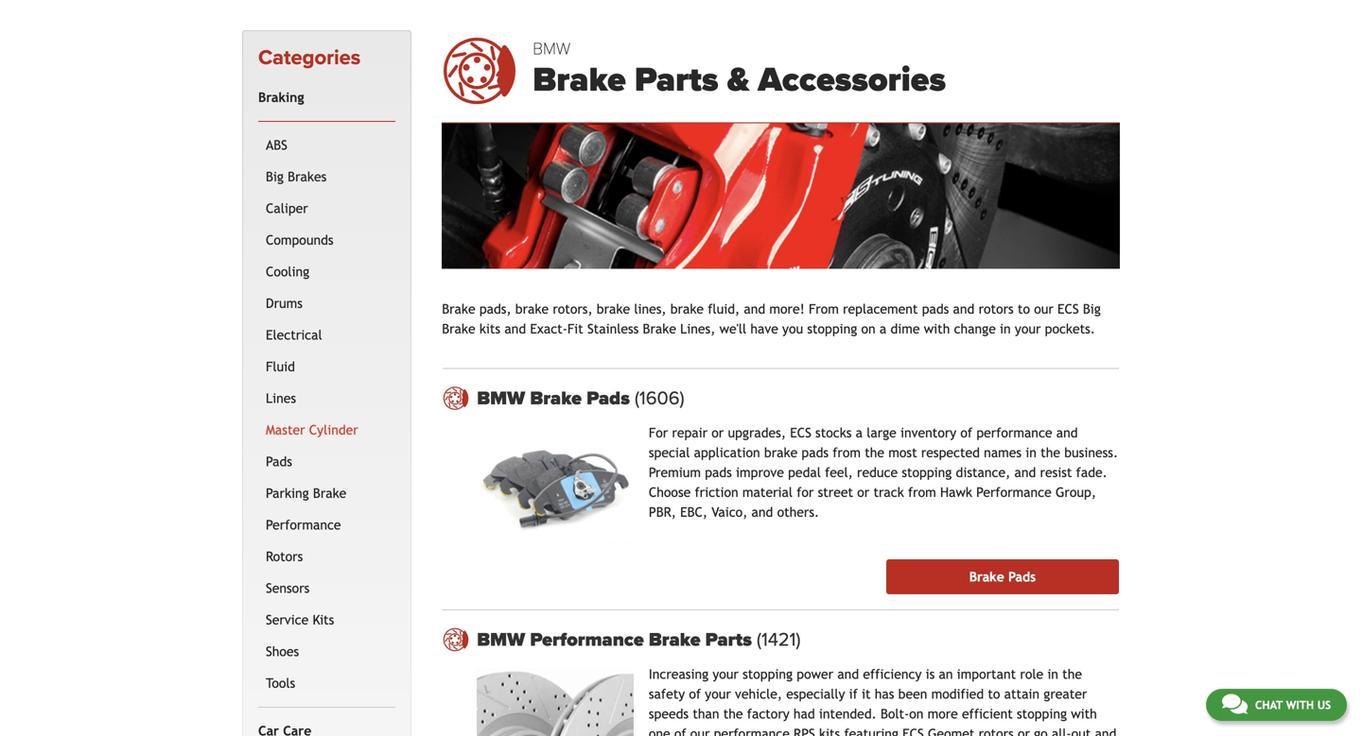 Task type: locate. For each thing, give the bounding box(es) containing it.
stopping inside "for repair or upgrades, ecs stocks a large inventory of performance and special application brake pads from the most respected names in the business. premium pads improve pedal feel, reduce stopping distance, and resist fade. choose friction material for street or track from hawk performance group, pbr, ebc, vaico, and others."
[[902, 466, 952, 481]]

pads up friction on the right
[[705, 466, 732, 481]]

stopping for you
[[807, 322, 857, 337]]

with left the us
[[1286, 699, 1314, 712]]

hawk
[[940, 485, 972, 501]]

brake up improve on the right bottom of page
[[764, 446, 798, 461]]

caliper link
[[262, 193, 392, 224]]

in inside brake pads, brake rotors, brake lines, brake fluid, and more! from replacement pads and rotors to our ecs big brake kits and exact-fit stainless brake lines, we'll have you stopping on a dime with change in your pockets.
[[1000, 322, 1011, 337]]

2 horizontal spatial performance
[[976, 485, 1052, 501]]

1 horizontal spatial with
[[1286, 699, 1314, 712]]

0 horizontal spatial a
[[856, 426, 863, 441]]

categories
[[258, 45, 361, 70]]

performance down 'parking brake'
[[266, 518, 341, 533]]

0 horizontal spatial with
[[924, 322, 950, 337]]

or down reduce
[[857, 485, 869, 501]]

0 vertical spatial pads
[[922, 302, 949, 317]]

performance link
[[262, 510, 392, 541]]

bmw                                                                                    performance brake parts link
[[477, 629, 1119, 652]]

big up pockets.
[[1083, 302, 1101, 317]]

pads right replacement
[[922, 302, 949, 317]]

with right dime
[[924, 322, 950, 337]]

1 horizontal spatial in
[[1026, 446, 1037, 461]]

2 vertical spatial bmw
[[477, 629, 525, 652]]

street
[[818, 485, 853, 501]]

material
[[742, 485, 793, 501]]

parking brake link
[[262, 478, 392, 510]]

2 horizontal spatial pads
[[922, 302, 949, 317]]

1 horizontal spatial big
[[1083, 302, 1101, 317]]

stopping
[[807, 322, 857, 337], [902, 466, 952, 481]]

1 vertical spatial pads
[[266, 454, 292, 469]]

brake
[[533, 59, 626, 101], [442, 302, 475, 317], [442, 322, 475, 337], [643, 322, 676, 337], [530, 387, 582, 410], [313, 486, 346, 501], [969, 570, 1004, 585], [649, 629, 700, 652]]

pads inside pads link
[[266, 454, 292, 469]]

performance
[[976, 485, 1052, 501], [266, 518, 341, 533], [530, 629, 644, 652]]

the up reduce
[[865, 446, 884, 461]]

0 vertical spatial or
[[712, 426, 724, 441]]

0 horizontal spatial the
[[865, 446, 884, 461]]

and right "kits"
[[504, 322, 526, 337]]

0 horizontal spatial pads
[[705, 466, 732, 481]]

1 vertical spatial performance
[[266, 518, 341, 533]]

accessories
[[758, 59, 946, 101]]

distance,
[[956, 466, 1010, 481]]

1 vertical spatial bmw
[[477, 387, 525, 410]]

0 vertical spatial a
[[880, 322, 887, 337]]

have
[[750, 322, 778, 337]]

2 horizontal spatial pads
[[1008, 570, 1036, 585]]

1 horizontal spatial the
[[1041, 446, 1060, 461]]

pads inside brake pads, brake rotors, brake lines, brake fluid, and more! from replacement pads and rotors to our ecs big brake kits and exact-fit stainless brake lines, we'll have you stopping on a dime with change in your pockets.
[[922, 302, 949, 317]]

stopping for reduce
[[902, 466, 952, 481]]

brake pads link
[[886, 560, 1119, 595]]

kits
[[313, 613, 334, 628]]

bmw inside bmw brake parts & accessories
[[533, 39, 571, 59]]

big down abs on the top left of page
[[266, 169, 284, 184]]

a right on
[[880, 322, 887, 337]]

pads up "pedal" on the bottom of page
[[802, 446, 829, 461]]

parking brake
[[266, 486, 346, 501]]

the
[[865, 446, 884, 461], [1041, 446, 1060, 461]]

2 the from the left
[[1041, 446, 1060, 461]]

change
[[954, 322, 996, 337]]

0 horizontal spatial in
[[1000, 322, 1011, 337]]

1 horizontal spatial a
[[880, 322, 887, 337]]

1 vertical spatial in
[[1026, 446, 1037, 461]]

big
[[266, 169, 284, 184], [1083, 302, 1101, 317]]

with inside brake pads, brake rotors, brake lines, brake fluid, and more! from replacement pads and rotors to our ecs big brake kits and exact-fit stainless brake lines, we'll have you stopping on a dime with change in your pockets.
[[924, 322, 950, 337]]

sensors
[[266, 581, 310, 596]]

0 vertical spatial stopping
[[807, 322, 857, 337]]

and up change
[[953, 302, 975, 317]]

bmw for parts
[[533, 39, 571, 59]]

bmw                                                                                    brake pads link
[[477, 387, 1119, 410]]

in
[[1000, 322, 1011, 337], [1026, 446, 1037, 461]]

1 vertical spatial ecs
[[790, 426, 811, 441]]

0 vertical spatial ecs
[[1057, 302, 1079, 317]]

performance down distance,
[[976, 485, 1052, 501]]

friction
[[695, 485, 738, 501]]

ecs inside brake pads, brake rotors, brake lines, brake fluid, and more! from replacement pads and rotors to our ecs big brake kits and exact-fit stainless brake lines, we'll have you stopping on a dime with change in your pockets.
[[1057, 302, 1079, 317]]

stopping down respected
[[902, 466, 952, 481]]

a inside "for repair or upgrades, ecs stocks a large inventory of performance and special application brake pads from the most respected names in the business. premium pads improve pedal feel, reduce stopping distance, and resist fade. choose friction material for street or track from hawk performance group, pbr, ebc, vaico, and others."
[[856, 426, 863, 441]]

premium
[[649, 466, 701, 481]]

1 horizontal spatial ecs
[[1057, 302, 1079, 317]]

ecs
[[1057, 302, 1079, 317], [790, 426, 811, 441]]

0 vertical spatial parts
[[635, 59, 718, 101]]

a inside brake pads, brake rotors, brake lines, brake fluid, and more! from replacement pads and rotors to our ecs big brake kits and exact-fit stainless brake lines, we'll have you stopping on a dime with change in your pockets.
[[880, 322, 887, 337]]

or up application
[[712, 426, 724, 441]]

exact-
[[530, 322, 567, 337]]

for
[[649, 426, 668, 441]]

stopping inside brake pads, brake rotors, brake lines, brake fluid, and more! from replacement pads and rotors to our ecs big brake kits and exact-fit stainless brake lines, we'll have you stopping on a dime with change in your pockets.
[[807, 322, 857, 337]]

cylinder
[[309, 423, 358, 438]]

the up resist
[[1041, 446, 1060, 461]]

0 vertical spatial performance
[[976, 485, 1052, 501]]

others.
[[777, 505, 819, 520]]

from up feel,
[[833, 446, 861, 461]]

replacement
[[843, 302, 918, 317]]

kits
[[479, 322, 500, 337]]

most
[[888, 446, 917, 461]]

performance up performance brake parts thumbnail image
[[530, 629, 644, 652]]

and up "business."
[[1056, 426, 1078, 441]]

stopping down from
[[807, 322, 857, 337]]

1 vertical spatial or
[[857, 485, 869, 501]]

brake
[[515, 302, 549, 317], [597, 302, 630, 317], [670, 302, 704, 317], [764, 446, 798, 461]]

group,
[[1056, 485, 1096, 501]]

1 horizontal spatial pads
[[587, 387, 630, 410]]

ecs left stocks
[[790, 426, 811, 441]]

cooling
[[266, 264, 309, 279]]

0 horizontal spatial performance
[[266, 518, 341, 533]]

bmw
[[533, 39, 571, 59], [477, 387, 525, 410], [477, 629, 525, 652]]

parts
[[635, 59, 718, 101], [705, 629, 752, 652]]

rotors
[[979, 302, 1014, 317]]

and
[[744, 302, 765, 317], [953, 302, 975, 317], [504, 322, 526, 337], [1056, 426, 1078, 441], [1014, 466, 1036, 481], [752, 505, 773, 520]]

from
[[833, 446, 861, 461], [908, 485, 936, 501]]

from
[[809, 302, 839, 317]]

1 vertical spatial big
[[1083, 302, 1101, 317]]

parking
[[266, 486, 309, 501]]

from right track
[[908, 485, 936, 501]]

0 vertical spatial in
[[1000, 322, 1011, 337]]

1 vertical spatial stopping
[[902, 466, 952, 481]]

service kits link
[[262, 605, 392, 636]]

stainless
[[587, 322, 639, 337]]

shoes link
[[262, 636, 392, 668]]

1 vertical spatial parts
[[705, 629, 752, 652]]

2 vertical spatial performance
[[530, 629, 644, 652]]

brake parts & accessories banner image image
[[442, 124, 1120, 269]]

ecs inside "for repair or upgrades, ecs stocks a large inventory of performance and special application brake pads from the most respected names in the business. premium pads improve pedal feel, reduce stopping distance, and resist fade. choose friction material for street or track from hawk performance group, pbr, ebc, vaico, and others."
[[790, 426, 811, 441]]

in down rotors
[[1000, 322, 1011, 337]]

1 vertical spatial a
[[856, 426, 863, 441]]

0 vertical spatial bmw
[[533, 39, 571, 59]]

0 horizontal spatial ecs
[[790, 426, 811, 441]]

brake inside bmw brake parts & accessories
[[533, 59, 626, 101]]

pads link
[[262, 446, 392, 478]]

brake up stainless
[[597, 302, 630, 317]]

0 horizontal spatial pads
[[266, 454, 292, 469]]

&
[[727, 59, 749, 101]]

in down performance
[[1026, 446, 1037, 461]]

0 vertical spatial from
[[833, 446, 861, 461]]

a left large
[[856, 426, 863, 441]]

pads
[[922, 302, 949, 317], [802, 446, 829, 461], [705, 466, 732, 481]]

a
[[880, 322, 887, 337], [856, 426, 863, 441]]

or
[[712, 426, 724, 441], [857, 485, 869, 501]]

pedal
[[788, 466, 821, 481]]

1 horizontal spatial from
[[908, 485, 936, 501]]

1 horizontal spatial or
[[857, 485, 869, 501]]

fluid link
[[262, 351, 392, 383]]

dime
[[891, 322, 920, 337]]

2 vertical spatial pads
[[1008, 570, 1036, 585]]

application
[[694, 446, 760, 461]]

with
[[924, 322, 950, 337], [1286, 699, 1314, 712]]

large
[[867, 426, 896, 441]]

pads,
[[479, 302, 511, 317]]

1 horizontal spatial performance
[[530, 629, 644, 652]]

resist
[[1040, 466, 1072, 481]]

bmw for pads
[[477, 387, 525, 410]]

0 horizontal spatial big
[[266, 169, 284, 184]]

to
[[1018, 302, 1030, 317]]

ecs up pockets.
[[1057, 302, 1079, 317]]

0 horizontal spatial stopping
[[807, 322, 857, 337]]

bmw for brake
[[477, 629, 525, 652]]

0 horizontal spatial or
[[712, 426, 724, 441]]

in inside "for repair or upgrades, ecs stocks a large inventory of performance and special application brake pads from the most respected names in the business. premium pads improve pedal feel, reduce stopping distance, and resist fade. choose friction material for street or track from hawk performance group, pbr, ebc, vaico, and others."
[[1026, 446, 1037, 461]]

0 vertical spatial with
[[924, 322, 950, 337]]

0 vertical spatial big
[[266, 169, 284, 184]]

1 horizontal spatial stopping
[[902, 466, 952, 481]]

1 vertical spatial pads
[[802, 446, 829, 461]]

track
[[873, 485, 904, 501]]



Task type: vqa. For each thing, say whether or not it's contained in the screenshot.
'For repair or upgrades, ECS stocks a large inventory of performance and special application brake pads from the most respected names in the business. Premium pads improve pedal feel, reduce stopping distance, and resist fade. Choose friction material for street or track from Hawk Performance Group, PBR, EBC, Vaico, and others.'
yes



Task type: describe. For each thing, give the bounding box(es) containing it.
special
[[649, 446, 690, 461]]

bmw brake parts & accessories
[[533, 39, 946, 101]]

brake pads, brake rotors, brake lines, brake fluid, and more! from replacement pads and rotors to our ecs big brake kits and exact-fit stainless brake lines, we'll have you stopping on a dime with change in your pockets.
[[442, 302, 1101, 337]]

rotors
[[266, 549, 303, 565]]

bmw                                                                                    performance brake parts
[[477, 629, 757, 652]]

vaico,
[[712, 505, 748, 520]]

brake up exact-
[[515, 302, 549, 317]]

1 the from the left
[[865, 446, 884, 461]]

chat with us
[[1255, 699, 1331, 712]]

0 vertical spatial pads
[[587, 387, 630, 410]]

chat with us link
[[1206, 690, 1347, 722]]

brake pads thumbnail image image
[[477, 427, 634, 545]]

tools link
[[262, 668, 392, 700]]

fluid,
[[708, 302, 740, 317]]

category navigation element
[[242, 30, 412, 737]]

brake inside "link"
[[313, 486, 346, 501]]

braking link
[[254, 82, 392, 113]]

drums link
[[262, 288, 392, 320]]

electrical
[[266, 328, 322, 343]]

fade.
[[1076, 466, 1107, 481]]

lines,
[[634, 302, 666, 317]]

our
[[1034, 302, 1054, 317]]

us
[[1317, 699, 1331, 712]]

electrical link
[[262, 320, 392, 351]]

pbr,
[[649, 505, 676, 520]]

and down names
[[1014, 466, 1036, 481]]

rotors,
[[553, 302, 593, 317]]

drums
[[266, 296, 303, 311]]

master cylinder link
[[262, 415, 392, 446]]

compounds
[[266, 233, 333, 248]]

pads inside brake pads link
[[1008, 570, 1036, 585]]

your
[[1015, 322, 1041, 337]]

we'll
[[719, 322, 746, 337]]

1 vertical spatial with
[[1286, 699, 1314, 712]]

repair
[[672, 426, 708, 441]]

master cylinder
[[266, 423, 358, 438]]

you
[[782, 322, 803, 337]]

parts inside bmw brake parts & accessories
[[635, 59, 718, 101]]

big inside big brakes link
[[266, 169, 284, 184]]

1 vertical spatial from
[[908, 485, 936, 501]]

fit
[[567, 322, 583, 337]]

compounds link
[[262, 224, 392, 256]]

big brakes link
[[262, 161, 392, 193]]

performance
[[976, 426, 1052, 441]]

for
[[797, 485, 814, 501]]

on
[[861, 322, 876, 337]]

performance inside braking subcategories element
[[266, 518, 341, 533]]

upgrades,
[[728, 426, 786, 441]]

brakes
[[288, 169, 327, 184]]

caliper
[[266, 201, 308, 216]]

choose
[[649, 485, 691, 501]]

fluid
[[266, 359, 295, 374]]

2 vertical spatial pads
[[705, 466, 732, 481]]

feel,
[[825, 466, 853, 481]]

big inside brake pads, brake rotors, brake lines, brake fluid, and more! from replacement pads and rotors to our ecs big brake kits and exact-fit stainless brake lines, we'll have you stopping on a dime with change in your pockets.
[[1083, 302, 1101, 317]]

brake inside "for repair or upgrades, ecs stocks a large inventory of performance and special application brake pads from the most respected names in the business. premium pads improve pedal feel, reduce stopping distance, and resist fade. choose friction material for street or track from hawk performance group, pbr, ebc, vaico, and others."
[[764, 446, 798, 461]]

and down material
[[752, 505, 773, 520]]

braking
[[258, 90, 304, 105]]

inventory
[[900, 426, 956, 441]]

abs
[[266, 137, 287, 153]]

rotors link
[[262, 541, 392, 573]]

reduce
[[857, 466, 898, 481]]

names
[[984, 446, 1022, 461]]

and up have
[[744, 302, 765, 317]]

braking subcategories element
[[258, 121, 396, 708]]

sensors link
[[262, 573, 392, 605]]

performance inside "for repair or upgrades, ecs stocks a large inventory of performance and special application brake pads from the most respected names in the business. premium pads improve pedal feel, reduce stopping distance, and resist fade. choose friction material for street or track from hawk performance group, pbr, ebc, vaico, and others."
[[976, 485, 1052, 501]]

chat
[[1255, 699, 1283, 712]]

1 horizontal spatial pads
[[802, 446, 829, 461]]

bmw                                                                                    brake pads
[[477, 387, 635, 410]]

more!
[[769, 302, 805, 317]]

ebc,
[[680, 505, 708, 520]]

brake up lines,
[[670, 302, 704, 317]]

performance brake parts thumbnail image image
[[477, 669, 634, 737]]

business.
[[1064, 446, 1118, 461]]

pockets.
[[1045, 322, 1095, 337]]

lines
[[266, 391, 296, 406]]

shoes
[[266, 644, 299, 660]]

cooling link
[[262, 256, 392, 288]]

stocks
[[815, 426, 852, 441]]

comments image
[[1222, 693, 1247, 716]]

service
[[266, 613, 309, 628]]

master
[[266, 423, 305, 438]]

service kits
[[266, 613, 334, 628]]

of
[[960, 426, 972, 441]]

respected
[[921, 446, 980, 461]]

for repair or upgrades, ecs stocks a large inventory of performance and special application brake pads from the most respected names in the business. premium pads improve pedal feel, reduce stopping distance, and resist fade. choose friction material for street or track from hawk performance group, pbr, ebc, vaico, and others.
[[649, 426, 1118, 520]]

0 horizontal spatial from
[[833, 446, 861, 461]]

abs link
[[262, 129, 392, 161]]

tools
[[266, 676, 295, 691]]

brake pads
[[969, 570, 1036, 585]]

improve
[[736, 466, 784, 481]]



